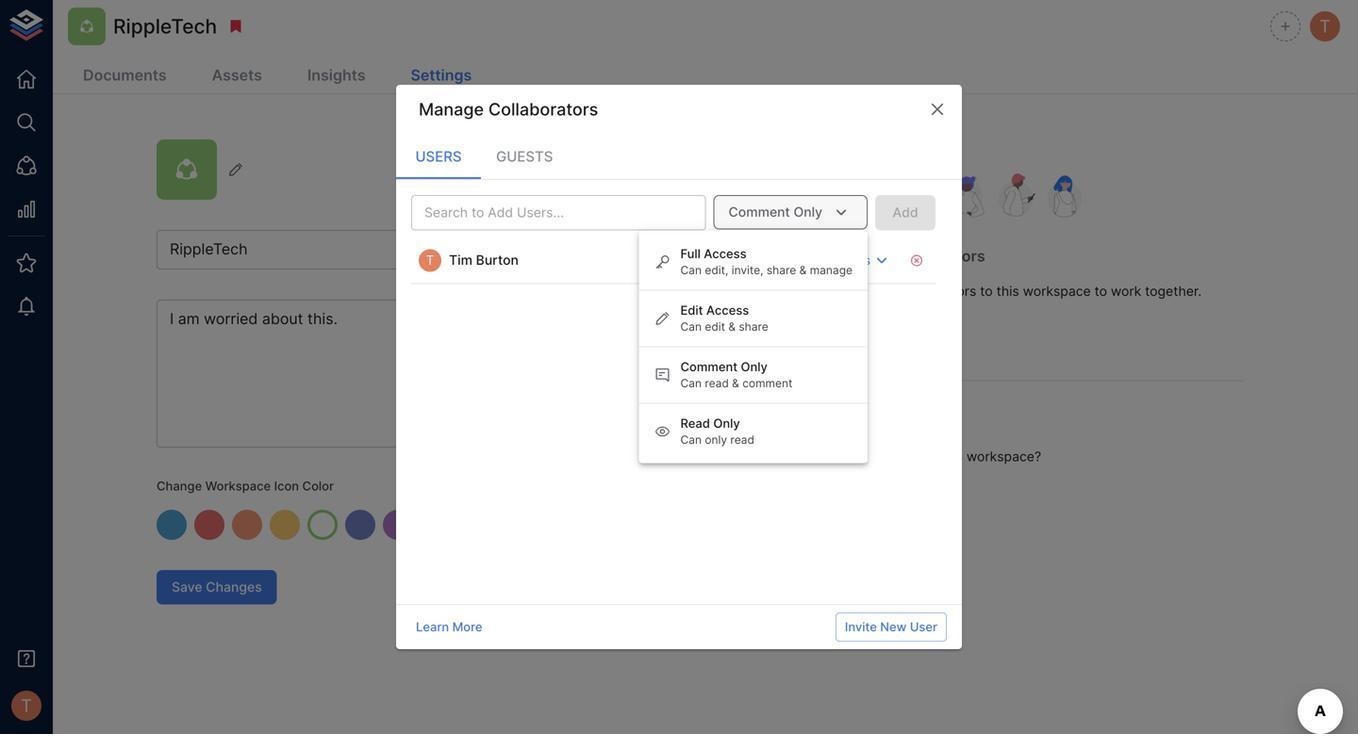 Task type: vqa. For each thing, say whether or not it's contained in the screenshot.


Task type: describe. For each thing, give the bounding box(es) containing it.
you
[[820, 449, 843, 465]]

comment for comment only can read & comment
[[680, 360, 738, 374]]

full access can edit, invite, share & manage
[[680, 247, 853, 277]]

edit
[[705, 320, 725, 334]]

settings link
[[403, 58, 479, 95]]

Search to Add Users... text field
[[417, 201, 669, 225]]

read only can only read
[[680, 416, 754, 447]]

new
[[880, 620, 907, 635]]

& for only
[[732, 377, 739, 391]]

1 horizontal spatial to
[[980, 283, 993, 299]]

read
[[680, 416, 710, 431]]

manage collaborators inside dialog
[[419, 99, 598, 120]]

edit collaborators button
[[799, 316, 943, 350]]

comment only can read & comment
[[680, 360, 793, 391]]

invite new user
[[845, 620, 938, 635]]

access for full access
[[829, 253, 871, 268]]

assets
[[212, 66, 262, 84]]

invite,
[[732, 264, 764, 277]]

comment
[[742, 377, 793, 391]]

can for comment
[[680, 377, 702, 391]]

do you want to delete this workspace?
[[799, 449, 1041, 465]]

only for comment only
[[794, 204, 822, 220]]

2 horizontal spatial to
[[1095, 283, 1107, 299]]

can for full
[[680, 264, 702, 277]]

learn more button
[[411, 613, 487, 642]]

access for edit access can edit & share
[[706, 303, 749, 318]]

guests
[[496, 148, 553, 165]]

edit for edit access can edit & share
[[680, 303, 703, 318]]

users
[[415, 148, 462, 165]]

zone
[[881, 413, 918, 431]]

full for full access
[[805, 253, 825, 268]]

add or remove collaborators to this workspace to work together.
[[799, 283, 1202, 299]]

read inside the read only can only read
[[730, 434, 754, 447]]

insights link
[[300, 58, 373, 95]]

only for comment only can read & comment
[[741, 360, 768, 374]]

icon
[[274, 479, 299, 494]]

change
[[157, 479, 202, 494]]

manage collaborators dialog
[[396, 85, 962, 650]]

or
[[828, 283, 841, 299]]

collaborators
[[895, 283, 977, 299]]

color
[[302, 479, 334, 494]]

edit collaborators
[[814, 325, 928, 341]]

workspace
[[1023, 283, 1091, 299]]

edit for edit collaborators
[[814, 325, 839, 341]]

collaborators inside button
[[842, 325, 928, 341]]

danger
[[824, 413, 877, 431]]

do
[[799, 449, 817, 465]]

tab list containing users
[[396, 134, 962, 179]]

save changes
[[172, 580, 262, 596]]

collaborators inside dialog
[[488, 99, 598, 120]]

t inside dialog
[[426, 252, 434, 268]]

full access button
[[801, 245, 898, 276]]

this for delete
[[940, 449, 963, 465]]

edit access can edit & share
[[680, 303, 769, 334]]

learn more
[[416, 620, 482, 635]]



Task type: locate. For each thing, give the bounding box(es) containing it.
1 vertical spatial comment
[[680, 360, 738, 374]]

access
[[704, 247, 747, 261], [829, 253, 871, 268], [706, 303, 749, 318]]

1 vertical spatial edit
[[814, 325, 839, 341]]

collaborators up guests button
[[488, 99, 598, 120]]

comment inside comment only button
[[729, 204, 790, 220]]

& inside comment only can read & comment
[[732, 377, 739, 391]]

only up only
[[713, 416, 740, 431]]

read right only
[[730, 434, 754, 447]]

0 vertical spatial t
[[1320, 16, 1331, 37]]

access inside button
[[829, 253, 871, 268]]

full
[[680, 247, 701, 261], [805, 253, 825, 268]]

2 vertical spatial &
[[732, 377, 739, 391]]

to left work
[[1095, 283, 1107, 299]]

comment only
[[729, 204, 822, 220]]

can for read
[[680, 434, 702, 447]]

1 horizontal spatial full
[[805, 253, 825, 268]]

full up edit access can edit & share
[[680, 247, 701, 261]]

0 vertical spatial manage
[[419, 99, 484, 120]]

0 horizontal spatial to
[[881, 449, 894, 465]]

0 horizontal spatial edit
[[680, 303, 703, 318]]

full access
[[805, 253, 871, 268]]

can inside the read only can only read
[[680, 434, 702, 447]]

only
[[794, 204, 822, 220], [741, 360, 768, 374], [713, 416, 740, 431]]

0 vertical spatial t button
[[1307, 8, 1343, 44]]

2 vertical spatial t
[[21, 696, 32, 717]]

only for read only can only read
[[713, 416, 740, 431]]

tim
[[449, 252, 473, 268]]

delete
[[897, 449, 936, 465]]

workspace?
[[967, 449, 1041, 465]]

work
[[1111, 283, 1141, 299]]

2 vertical spatial only
[[713, 416, 740, 431]]

workspace
[[205, 479, 271, 494]]

can down read
[[680, 434, 702, 447]]

0 horizontal spatial full
[[680, 247, 701, 261]]

share for full access
[[767, 264, 796, 277]]

3 can from the top
[[680, 377, 702, 391]]

manage collaborators
[[419, 99, 598, 120], [824, 247, 985, 266]]

1 horizontal spatial edit
[[814, 325, 839, 341]]

1 vertical spatial this
[[940, 449, 963, 465]]

1 horizontal spatial manage
[[824, 247, 882, 266]]

access up edit,
[[704, 247, 747, 261]]

share inside full access can edit, invite, share & manage
[[767, 264, 796, 277]]

documents link
[[75, 58, 174, 95]]

tim burton
[[449, 252, 519, 268]]

1 vertical spatial &
[[728, 320, 736, 334]]

Workspace Name text field
[[157, 230, 692, 270]]

add
[[799, 283, 825, 299]]

share right invite,
[[767, 264, 796, 277]]

1 vertical spatial share
[[739, 320, 769, 334]]

& up add
[[799, 264, 807, 277]]

this
[[997, 283, 1019, 299], [940, 449, 963, 465]]

1 horizontal spatial only
[[741, 360, 768, 374]]

0 vertical spatial manage collaborators
[[419, 99, 598, 120]]

remove
[[845, 283, 891, 299]]

1 horizontal spatial read
[[730, 434, 754, 447]]

manage collaborators up guests button
[[419, 99, 598, 120]]

0 horizontal spatial read
[[705, 377, 729, 391]]

together.
[[1145, 283, 1202, 299]]

&
[[799, 264, 807, 277], [728, 320, 736, 334], [732, 377, 739, 391]]

full for full access can edit, invite, share & manage
[[680, 247, 701, 261]]

danger zone
[[824, 413, 918, 431]]

t button
[[1307, 8, 1343, 44], [6, 686, 47, 727]]

manage down settings link
[[419, 99, 484, 120]]

0 vertical spatial this
[[997, 283, 1019, 299]]

changes
[[206, 580, 262, 596]]

manage inside dialog
[[419, 99, 484, 120]]

to right the collaborators
[[980, 283, 993, 299]]

0 vertical spatial &
[[799, 264, 807, 277]]

collaborators up the collaborators
[[886, 247, 985, 266]]

access up edit on the top of the page
[[706, 303, 749, 318]]

manage
[[419, 99, 484, 120], [824, 247, 882, 266]]

user
[[910, 620, 938, 635]]

full inside 'full access' button
[[805, 253, 825, 268]]

share right edit on the top of the page
[[739, 320, 769, 334]]

& inside full access can edit, invite, share & manage
[[799, 264, 807, 277]]

1 horizontal spatial this
[[997, 283, 1019, 299]]

manage up remove
[[824, 247, 882, 266]]

comment down edit on the top of the page
[[680, 360, 738, 374]]

can inside full access can edit, invite, share & manage
[[680, 264, 702, 277]]

comment
[[729, 204, 790, 220], [680, 360, 738, 374]]

0 vertical spatial share
[[767, 264, 796, 277]]

save changes button
[[157, 571, 277, 605]]

1 horizontal spatial manage collaborators
[[824, 247, 985, 266]]

1 horizontal spatial t
[[426, 252, 434, 268]]

settings
[[411, 66, 472, 84]]

read
[[705, 377, 729, 391], [730, 434, 754, 447]]

edit
[[680, 303, 703, 318], [814, 325, 839, 341]]

1 can from the top
[[680, 264, 702, 277]]

access up or
[[829, 253, 871, 268]]

can left edit on the top of the page
[[680, 320, 702, 334]]

share inside edit access can edit & share
[[739, 320, 769, 334]]

can inside comment only can read & comment
[[680, 377, 702, 391]]

can inside edit access can edit & share
[[680, 320, 702, 334]]

burton
[[476, 252, 519, 268]]

only
[[705, 434, 727, 447]]

want
[[847, 449, 877, 465]]

only inside the read only can only read
[[713, 416, 740, 431]]

& for access
[[728, 320, 736, 334]]

collaborators
[[488, 99, 598, 120], [886, 247, 985, 266], [842, 325, 928, 341]]

only inside comment only can read & comment
[[741, 360, 768, 374]]

2 vertical spatial collaborators
[[842, 325, 928, 341]]

0 horizontal spatial manage collaborators
[[419, 99, 598, 120]]

to
[[980, 283, 993, 299], [1095, 283, 1107, 299], [881, 449, 894, 465]]

read inside comment only can read & comment
[[705, 377, 729, 391]]

0 horizontal spatial t
[[21, 696, 32, 717]]

can
[[680, 264, 702, 277], [680, 320, 702, 334], [680, 377, 702, 391], [680, 434, 702, 447]]

comment for comment only
[[729, 204, 790, 220]]

& left 'comment' on the right of page
[[732, 377, 739, 391]]

collaborators down remove
[[842, 325, 928, 341]]

rippletech
[[113, 14, 217, 38]]

read up read
[[705, 377, 729, 391]]

comment inside comment only can read & comment
[[680, 360, 738, 374]]

comment up full access can edit, invite, share & manage at right
[[729, 204, 790, 220]]

edit,
[[705, 264, 728, 277]]

only inside button
[[794, 204, 822, 220]]

manage
[[810, 264, 853, 277]]

this right delete
[[940, 449, 963, 465]]

share for edit access
[[739, 320, 769, 334]]

remove bookmark image
[[227, 18, 244, 35]]

access for full access can edit, invite, share & manage
[[704, 247, 747, 261]]

documents
[[83, 66, 167, 84]]

1 vertical spatial read
[[730, 434, 754, 447]]

t
[[1320, 16, 1331, 37], [426, 252, 434, 268], [21, 696, 32, 717]]

0 vertical spatial edit
[[680, 303, 703, 318]]

0 horizontal spatial t button
[[6, 686, 47, 727]]

0 horizontal spatial this
[[940, 449, 963, 465]]

this for to
[[997, 283, 1019, 299]]

comment only button
[[714, 195, 868, 230]]

assets link
[[204, 58, 270, 95]]

0 vertical spatial comment
[[729, 204, 790, 220]]

1 vertical spatial manage collaborators
[[824, 247, 985, 266]]

access inside edit access can edit & share
[[706, 303, 749, 318]]

to right want
[[881, 449, 894, 465]]

1 vertical spatial manage
[[824, 247, 882, 266]]

learn
[[416, 620, 449, 635]]

1 vertical spatial t
[[426, 252, 434, 268]]

this left workspace
[[997, 283, 1019, 299]]

access inside full access can edit, invite, share & manage
[[704, 247, 747, 261]]

insights
[[307, 66, 365, 84]]

save
[[172, 580, 202, 596]]

Workspace notes are visible to all members and guests. text field
[[157, 300, 692, 448]]

only up full access
[[794, 204, 822, 220]]

2 can from the top
[[680, 320, 702, 334]]

users button
[[396, 134, 481, 179]]

1 horizontal spatial t button
[[1307, 8, 1343, 44]]

share
[[767, 264, 796, 277], [739, 320, 769, 334]]

invite
[[845, 620, 877, 635]]

0 horizontal spatial only
[[713, 416, 740, 431]]

change workspace icon color
[[157, 479, 334, 494]]

manage collaborators up the collaborators
[[824, 247, 985, 266]]

edit inside button
[[814, 325, 839, 341]]

0 vertical spatial collaborators
[[488, 99, 598, 120]]

guests button
[[481, 134, 568, 179]]

full inside full access can edit, invite, share & manage
[[680, 247, 701, 261]]

more
[[452, 620, 482, 635]]

0 horizontal spatial manage
[[419, 99, 484, 120]]

can for edit
[[680, 320, 702, 334]]

4 can from the top
[[680, 434, 702, 447]]

1 vertical spatial only
[[741, 360, 768, 374]]

& right edit on the top of the page
[[728, 320, 736, 334]]

full up add
[[805, 253, 825, 268]]

tab list
[[396, 134, 962, 179]]

only up 'comment' on the right of page
[[741, 360, 768, 374]]

0 vertical spatial only
[[794, 204, 822, 220]]

2 horizontal spatial t
[[1320, 16, 1331, 37]]

& inside edit access can edit & share
[[728, 320, 736, 334]]

1 vertical spatial collaborators
[[886, 247, 985, 266]]

edit inside edit access can edit & share
[[680, 303, 703, 318]]

can left edit,
[[680, 264, 702, 277]]

0 vertical spatial read
[[705, 377, 729, 391]]

2 horizontal spatial only
[[794, 204, 822, 220]]

can up read
[[680, 377, 702, 391]]

1 vertical spatial t button
[[6, 686, 47, 727]]



